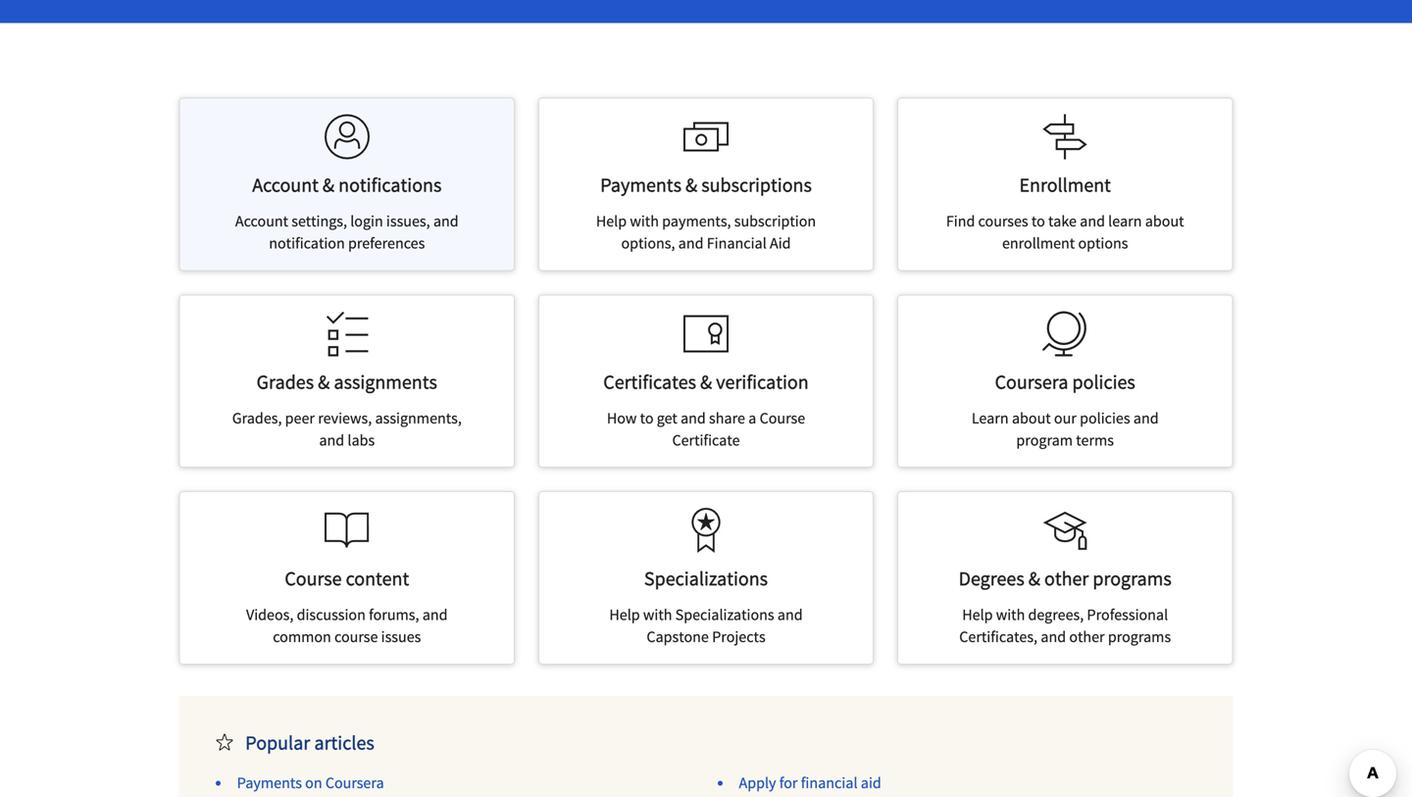 Task type: describe. For each thing, give the bounding box(es) containing it.
degrees,
[[1028, 605, 1084, 625]]

peer
[[285, 408, 315, 428]]

grades, peer reviews, assignments, and labs
[[232, 408, 462, 450]]

with for specializations
[[643, 605, 672, 625]]

get
[[657, 408, 677, 428]]

program
[[1017, 430, 1073, 450]]

help with payments, subscription options, and financial aid
[[596, 211, 816, 253]]

popular articles
[[245, 731, 374, 755]]

enrollment image
[[1043, 114, 1088, 159]]

options
[[1078, 233, 1128, 253]]

how to get and share a course certificate
[[607, 408, 805, 450]]

course content
[[285, 567, 409, 591]]

0 horizontal spatial course
[[285, 567, 342, 591]]

and inside help with degrees, professional certificates, and other programs
[[1041, 627, 1066, 647]]

help with degrees, professional certificates, and other programs
[[959, 605, 1171, 647]]

verification
[[716, 370, 809, 394]]

0 vertical spatial policies
[[1073, 370, 1136, 394]]

courses
[[978, 211, 1029, 231]]

learn
[[1108, 211, 1142, 231]]

account & notifications
[[252, 173, 442, 197]]

financial
[[707, 233, 767, 253]]

professional
[[1087, 605, 1168, 625]]

grades,
[[232, 408, 282, 428]]

account for account & notifications
[[252, 173, 319, 197]]

learn about our policies and program terms
[[972, 408, 1159, 450]]

and inside account settings, login issues, and notification preferences
[[433, 211, 459, 231]]

popular articles image
[[216, 734, 234, 756]]

and inside help with payments, subscription options, and financial aid
[[678, 233, 704, 253]]

enrollment
[[1002, 233, 1075, 253]]

coursera policies image
[[1043, 311, 1088, 356]]

and inside learn about our policies and program terms
[[1134, 408, 1159, 428]]

grades & assignments image
[[324, 311, 370, 356]]

with for degrees & other programs
[[996, 605, 1025, 625]]

forums,
[[369, 605, 419, 625]]

and inside grades, peer reviews, assignments, and labs
[[319, 430, 344, 450]]

specializations image
[[684, 508, 729, 553]]

about inside learn about our policies and program terms
[[1012, 408, 1051, 428]]

options,
[[621, 233, 675, 253]]

payments,
[[662, 211, 731, 231]]

account & notifications image
[[324, 114, 370, 159]]

help for payments & subscriptions
[[596, 211, 627, 231]]

& for account
[[323, 173, 335, 197]]

0 vertical spatial programs
[[1093, 567, 1172, 591]]

to inside find courses to take and learn about enrollment options
[[1032, 211, 1045, 231]]

degrees & other programs
[[959, 567, 1172, 591]]

our
[[1054, 408, 1077, 428]]

policies inside learn about our policies and program terms
[[1080, 408, 1130, 428]]

videos,
[[246, 605, 294, 625]]

and inside how to get and share a course certificate
[[681, 408, 706, 428]]

& for grades
[[318, 370, 330, 394]]

issues
[[381, 627, 421, 647]]

& for degrees
[[1029, 567, 1041, 591]]

course
[[334, 627, 378, 647]]

learn
[[972, 408, 1009, 428]]

preferences
[[348, 233, 425, 253]]

1 horizontal spatial coursera
[[995, 370, 1069, 394]]

to inside how to get and share a course certificate
[[640, 408, 654, 428]]

apply for financial aid link
[[739, 773, 882, 793]]

common
[[273, 627, 331, 647]]

discussion
[[297, 605, 366, 625]]

settings,
[[292, 211, 347, 231]]

share
[[709, 408, 745, 428]]

aid
[[770, 233, 791, 253]]

subscription
[[734, 211, 816, 231]]

programs inside help with degrees, professional certificates, and other programs
[[1108, 627, 1171, 647]]

and inside 'videos, discussion forums, and common course issues'
[[422, 605, 448, 625]]

grades
[[257, 370, 314, 394]]

notifications
[[339, 173, 442, 197]]

labs
[[348, 430, 375, 450]]



Task type: locate. For each thing, give the bounding box(es) containing it.
popular
[[245, 731, 310, 755]]

projects
[[712, 627, 766, 647]]

account inside account settings, login issues, and notification preferences
[[235, 211, 288, 231]]

how
[[607, 408, 637, 428]]

payments
[[600, 173, 682, 197], [237, 773, 302, 793]]

& for payments
[[686, 173, 698, 197]]

certificates,
[[959, 627, 1038, 647]]

policies up our
[[1073, 370, 1136, 394]]

terms
[[1076, 430, 1114, 450]]

&
[[323, 173, 335, 197], [686, 173, 698, 197], [318, 370, 330, 394], [700, 370, 712, 394], [1029, 567, 1041, 591]]

subscriptions
[[701, 173, 812, 197]]

apply
[[739, 773, 776, 793]]

1 vertical spatial payments
[[237, 773, 302, 793]]

to up enrollment on the top of the page
[[1032, 211, 1045, 231]]

1 vertical spatial about
[[1012, 408, 1051, 428]]

1 vertical spatial specializations
[[675, 605, 774, 625]]

certificate
[[672, 430, 740, 450]]

coursera up our
[[995, 370, 1069, 394]]

payments for payments on coursera
[[237, 773, 302, 793]]

account for account settings, login issues, and notification preferences
[[235, 211, 288, 231]]

help for specializations
[[609, 605, 640, 625]]

certificates
[[603, 370, 696, 394]]

degrees
[[959, 567, 1025, 591]]

with up certificates,
[[996, 605, 1025, 625]]

help for degrees & other programs
[[962, 605, 993, 625]]

1 vertical spatial course
[[285, 567, 342, 591]]

& up the payments,
[[686, 173, 698, 197]]

articles
[[314, 731, 374, 755]]

0 vertical spatial about
[[1145, 211, 1184, 231]]

0 vertical spatial payments
[[600, 173, 682, 197]]

help
[[596, 211, 627, 231], [609, 605, 640, 625], [962, 605, 993, 625]]

& up the settings,
[[323, 173, 335, 197]]

1 vertical spatial policies
[[1080, 408, 1130, 428]]

course
[[760, 408, 805, 428], [285, 567, 342, 591]]

1 vertical spatial other
[[1069, 627, 1105, 647]]

apply for financial aid
[[739, 773, 882, 793]]

0 vertical spatial account
[[252, 173, 319, 197]]

with up capstone
[[643, 605, 672, 625]]

with inside help with specializations and capstone projects
[[643, 605, 672, 625]]

payments for payments & subscriptions
[[600, 173, 682, 197]]

financial
[[801, 773, 858, 793]]

0 horizontal spatial about
[[1012, 408, 1051, 428]]

to left get at left bottom
[[640, 408, 654, 428]]

specializations
[[644, 567, 768, 591], [675, 605, 774, 625]]

other down degrees,
[[1069, 627, 1105, 647]]

about
[[1145, 211, 1184, 231], [1012, 408, 1051, 428]]

account up notification
[[235, 211, 288, 231]]

with up options,
[[630, 211, 659, 231]]

with
[[630, 211, 659, 231], [643, 605, 672, 625], [996, 605, 1025, 625]]

help inside help with specializations and capstone projects
[[609, 605, 640, 625]]

payments down popular
[[237, 773, 302, 793]]

policies
[[1073, 370, 1136, 394], [1080, 408, 1130, 428]]

& right grades
[[318, 370, 330, 394]]

course up the discussion
[[285, 567, 342, 591]]

content
[[346, 567, 409, 591]]

1 horizontal spatial payments
[[600, 173, 682, 197]]

find
[[946, 211, 975, 231]]

videos, discussion forums, and common course issues
[[246, 605, 448, 647]]

payments on coursera link
[[237, 773, 384, 793]]

help with specializations and capstone projects
[[609, 605, 803, 647]]

other inside help with degrees, professional certificates, and other programs
[[1069, 627, 1105, 647]]

and
[[433, 211, 459, 231], [1080, 211, 1105, 231], [678, 233, 704, 253], [681, 408, 706, 428], [1134, 408, 1159, 428], [319, 430, 344, 450], [422, 605, 448, 625], [778, 605, 803, 625], [1041, 627, 1066, 647]]

login
[[350, 211, 383, 231]]

about inside find courses to take and learn about enrollment options
[[1145, 211, 1184, 231]]

1 horizontal spatial course
[[760, 408, 805, 428]]

reviews,
[[318, 408, 372, 428]]

for
[[779, 773, 798, 793]]

specializations up help with specializations and capstone projects
[[644, 567, 768, 591]]

coursera policies
[[995, 370, 1136, 394]]

0 vertical spatial coursera
[[995, 370, 1069, 394]]

0 vertical spatial to
[[1032, 211, 1045, 231]]

certificates & verification image
[[684, 311, 729, 356]]

specializations up projects
[[675, 605, 774, 625]]

1 vertical spatial programs
[[1108, 627, 1171, 647]]

aid
[[861, 773, 882, 793]]

0 vertical spatial course
[[760, 408, 805, 428]]

payments & subscriptions image
[[684, 114, 729, 159]]

grades & assignments
[[257, 370, 437, 394]]

account settings, login issues, and notification preferences
[[235, 211, 459, 253]]

1 horizontal spatial about
[[1145, 211, 1184, 231]]

0 horizontal spatial payments
[[237, 773, 302, 793]]

other
[[1045, 567, 1089, 591], [1069, 627, 1105, 647]]

account
[[252, 173, 319, 197], [235, 211, 288, 231]]

course right a
[[760, 408, 805, 428]]

1 vertical spatial to
[[640, 408, 654, 428]]

0 horizontal spatial to
[[640, 408, 654, 428]]

other up degrees,
[[1045, 567, 1089, 591]]

enrollment
[[1020, 173, 1111, 197]]

course inside how to get and share a course certificate
[[760, 408, 805, 428]]

payments up options,
[[600, 173, 682, 197]]

course content image
[[324, 508, 370, 553]]

coursera right on in the bottom left of the page
[[325, 773, 384, 793]]

find courses to take and learn about enrollment options
[[946, 211, 1184, 253]]

payments on coursera
[[237, 773, 384, 793]]

about right learn
[[1145, 211, 1184, 231]]

1 vertical spatial account
[[235, 211, 288, 231]]

payments & subscriptions
[[600, 173, 812, 197]]

assignments
[[334, 370, 437, 394]]

with inside help with payments, subscription options, and financial aid
[[630, 211, 659, 231]]

& for certificates
[[700, 370, 712, 394]]

notification
[[269, 233, 345, 253]]

0 vertical spatial other
[[1045, 567, 1089, 591]]

account up the settings,
[[252, 173, 319, 197]]

help inside help with payments, subscription options, and financial aid
[[596, 211, 627, 231]]

with inside help with degrees, professional certificates, and other programs
[[996, 605, 1025, 625]]

certificates & verification
[[603, 370, 809, 394]]

0 horizontal spatial coursera
[[325, 773, 384, 793]]

programs up professional
[[1093, 567, 1172, 591]]

programs down professional
[[1108, 627, 1171, 647]]

coursera
[[995, 370, 1069, 394], [325, 773, 384, 793]]

a
[[749, 408, 757, 428]]

to
[[1032, 211, 1045, 231], [640, 408, 654, 428]]

and inside help with specializations and capstone projects
[[778, 605, 803, 625]]

policies up terms
[[1080, 408, 1130, 428]]

issues,
[[386, 211, 430, 231]]

with for payments & subscriptions
[[630, 211, 659, 231]]

specializations inside help with specializations and capstone projects
[[675, 605, 774, 625]]

and inside find courses to take and learn about enrollment options
[[1080, 211, 1105, 231]]

help inside help with degrees, professional certificates, and other programs
[[962, 605, 993, 625]]

& up degrees,
[[1029, 567, 1041, 591]]

capstone
[[647, 627, 709, 647]]

on
[[305, 773, 322, 793]]

programs
[[1093, 567, 1172, 591], [1108, 627, 1171, 647]]

take
[[1048, 211, 1077, 231]]

about up program on the right of page
[[1012, 408, 1051, 428]]

1 vertical spatial coursera
[[325, 773, 384, 793]]

1 horizontal spatial to
[[1032, 211, 1045, 231]]

& up share
[[700, 370, 712, 394]]

0 vertical spatial specializations
[[644, 567, 768, 591]]

degrees & other programs image
[[1043, 508, 1088, 553]]

assignments,
[[375, 408, 462, 428]]



Task type: vqa. For each thing, say whether or not it's contained in the screenshot.
bottom We
no



